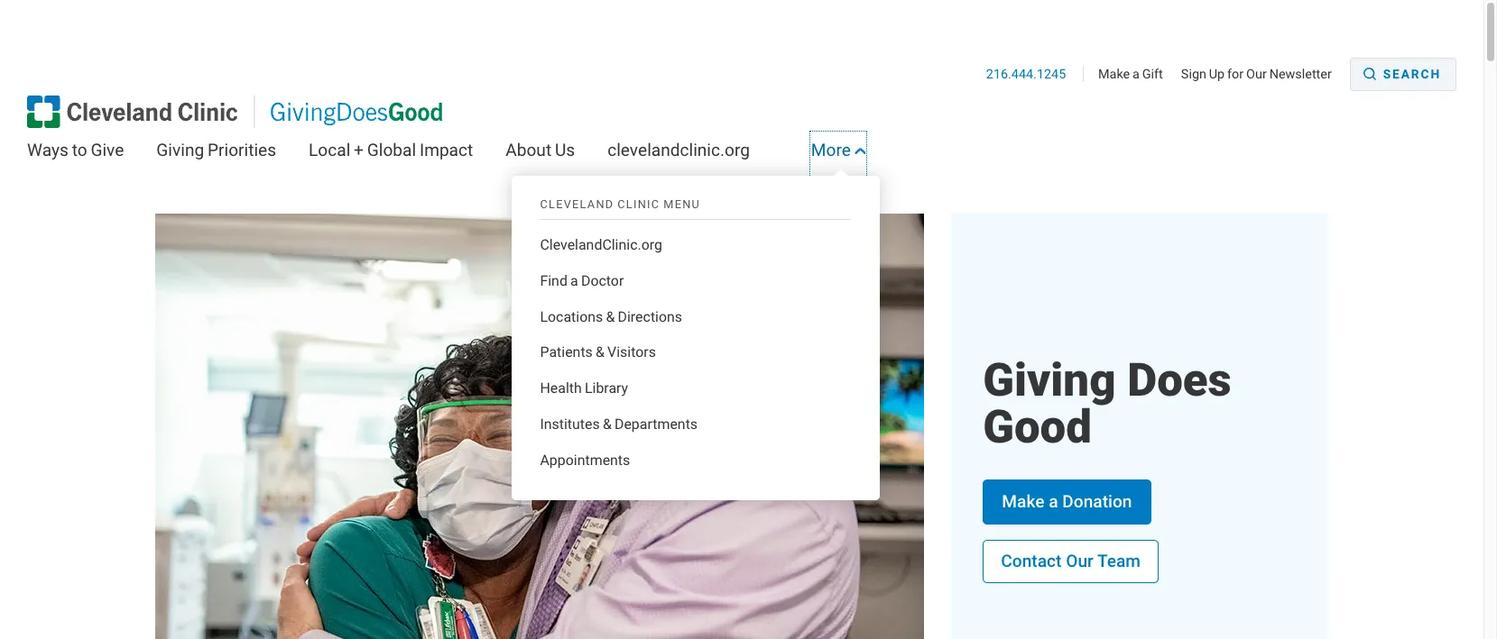 Task type: describe. For each thing, give the bounding box(es) containing it.
doctor
[[581, 271, 624, 289]]

ways
[[27, 139, 68, 161]]

menu arrow icon image
[[854, 147, 865, 156]]

local + global impact link
[[309, 133, 473, 180]]

more
[[811, 139, 854, 161]]

ways to give link
[[27, 133, 124, 180]]

& for locations
[[606, 307, 615, 325]]

patients & visitors link
[[540, 342, 851, 364]]

two caregivers embracing image
[[155, 214, 924, 640]]

search link
[[1350, 58, 1457, 91]]

giving priorities
[[156, 139, 276, 161]]

about
[[506, 139, 552, 161]]

cleveland clinic giving does good logo image
[[27, 96, 442, 129]]

locations & directions link
[[540, 306, 851, 328]]

about us
[[506, 139, 575, 161]]

clevelandclinic.org
[[540, 235, 662, 253]]

more link
[[811, 133, 865, 180]]

to
[[72, 139, 87, 161]]

clevelandclinic.org link
[[540, 235, 851, 256]]

priorities
[[208, 139, 276, 161]]

find a doctor
[[540, 271, 624, 289]]

health library link
[[540, 378, 851, 400]]

give
[[91, 139, 124, 161]]

make a donation link
[[983, 480, 1151, 525]]

0 vertical spatial our
[[1246, 66, 1267, 83]]

institutes & departments link
[[540, 414, 851, 436]]

newsletter
[[1270, 66, 1332, 83]]

find
[[540, 271, 568, 289]]

giving priorities link
[[156, 133, 276, 180]]

sign
[[1181, 66, 1207, 83]]

a for donation
[[1049, 492, 1058, 513]]

sign up for our newsletter link
[[1181, 66, 1346, 83]]

make a donation
[[1002, 492, 1132, 513]]

search
[[1383, 66, 1441, 82]]

library
[[585, 379, 628, 397]]

make a gift
[[1098, 66, 1163, 83]]

clevelandclinic.org link
[[608, 133, 750, 180]]

does
[[1127, 354, 1232, 407]]

global
[[367, 139, 416, 161]]

appointments
[[540, 451, 630, 469]]

good
[[983, 401, 1092, 454]]

giving for giving does good
[[983, 354, 1116, 407]]

us
[[555, 139, 575, 161]]

make a gift link
[[1098, 66, 1178, 83]]



Task type: vqa. For each thing, say whether or not it's contained in the screenshot.
"Make a Gift" LINK
yes



Task type: locate. For each thing, give the bounding box(es) containing it.
make up contact
[[1002, 492, 1045, 513]]

0 vertical spatial giving
[[156, 139, 204, 161]]

1 vertical spatial make
[[1002, 492, 1045, 513]]

a for gift
[[1133, 66, 1140, 83]]

0 vertical spatial a
[[1133, 66, 1140, 83]]

0 vertical spatial &
[[606, 307, 615, 325]]

a for doctor
[[570, 271, 578, 289]]

locations
[[540, 307, 603, 325]]

donation
[[1063, 492, 1132, 513]]

cleveland clinic menu
[[540, 197, 700, 211]]

a right find
[[570, 271, 578, 289]]

patients & visitors
[[540, 343, 656, 361]]

1 vertical spatial our
[[1066, 552, 1094, 572]]

locations & directions
[[540, 307, 682, 325]]

gift
[[1142, 66, 1163, 83]]

patients
[[540, 343, 593, 361]]

1 vertical spatial &
[[596, 343, 605, 361]]

institutes
[[540, 415, 600, 433]]

find a doctor link
[[540, 270, 851, 292]]

make for make a gift
[[1098, 66, 1130, 83]]

directions
[[618, 307, 682, 325]]

local
[[309, 139, 350, 161]]

0 horizontal spatial a
[[570, 271, 578, 289]]

0 horizontal spatial our
[[1066, 552, 1094, 572]]

ways to give
[[27, 139, 124, 161]]

giving does good
[[983, 354, 1232, 454]]

make for make a donation
[[1002, 492, 1045, 513]]

& down doctor
[[606, 307, 615, 325]]

health library
[[540, 379, 628, 397]]

local + global impact
[[309, 139, 473, 161]]

giving for giving priorities
[[156, 139, 204, 161]]

contact our team link
[[983, 541, 1159, 584]]

& for institutes
[[603, 415, 612, 433]]

sign up for our newsletter
[[1181, 66, 1332, 83]]

1 vertical spatial giving
[[983, 354, 1116, 407]]

216.444.1245
[[986, 66, 1069, 83]]

make
[[1098, 66, 1130, 83], [1002, 492, 1045, 513]]

health
[[540, 379, 582, 397]]

& inside locations & directions link
[[606, 307, 615, 325]]

1 horizontal spatial our
[[1246, 66, 1267, 83]]

& for patients
[[596, 343, 605, 361]]

1 horizontal spatial a
[[1049, 492, 1058, 513]]

& left visitors
[[596, 343, 605, 361]]

+
[[354, 139, 364, 161]]

a left donation
[[1049, 492, 1058, 513]]

our left team
[[1066, 552, 1094, 572]]

& down library on the bottom of page
[[603, 415, 612, 433]]

a left gift
[[1133, 66, 1140, 83]]

1 horizontal spatial giving
[[983, 354, 1116, 407]]

1 vertical spatial a
[[570, 271, 578, 289]]

cleveland
[[540, 197, 614, 211]]

menu
[[664, 197, 700, 211]]

clevelandclinic.org
[[608, 139, 750, 161]]

2 vertical spatial a
[[1049, 492, 1058, 513]]

about us link
[[506, 133, 575, 180]]

giving
[[156, 139, 204, 161], [983, 354, 1116, 407]]

impact
[[420, 139, 473, 161]]

contact our team
[[1001, 552, 1141, 572]]

institutes & departments
[[540, 415, 698, 433]]

& inside patients & visitors 'link'
[[596, 343, 605, 361]]

contact
[[1001, 552, 1062, 572]]

1 horizontal spatial make
[[1098, 66, 1130, 83]]

visitors
[[607, 343, 656, 361]]

0 horizontal spatial make
[[1002, 492, 1045, 513]]

0 horizontal spatial giving
[[156, 139, 204, 161]]

departments
[[615, 415, 698, 433]]

clinic
[[618, 197, 660, 211]]

team
[[1097, 552, 1141, 572]]

make left gift
[[1098, 66, 1130, 83]]

& inside institutes & departments link
[[603, 415, 612, 433]]

a
[[1133, 66, 1140, 83], [570, 271, 578, 289], [1049, 492, 1058, 513]]

216.444.1245 link
[[986, 66, 1084, 83]]

our
[[1246, 66, 1267, 83], [1066, 552, 1094, 572]]

2 horizontal spatial a
[[1133, 66, 1140, 83]]

appointments link
[[540, 450, 851, 472]]

0 vertical spatial make
[[1098, 66, 1130, 83]]

2 vertical spatial &
[[603, 415, 612, 433]]

&
[[606, 307, 615, 325], [596, 343, 605, 361], [603, 415, 612, 433]]

giving inside 'giving does good'
[[983, 354, 1116, 407]]

our right the "for"
[[1246, 66, 1267, 83]]

up
[[1209, 66, 1225, 83]]

for
[[1228, 66, 1244, 83]]



